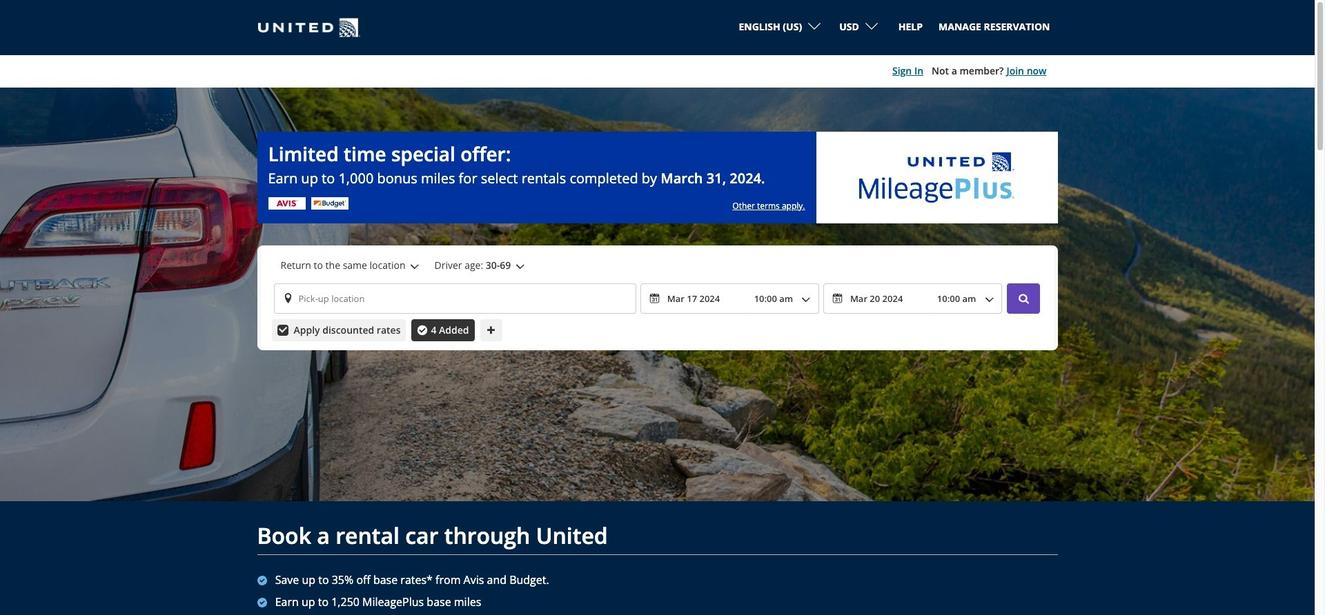 Task type: locate. For each thing, give the bounding box(es) containing it.
united mileage plan image
[[859, 152, 1015, 203]]

plus image
[[482, 322, 500, 339]]

Start date field
[[640, 283, 746, 314]]

united-airlines-white logo image
[[258, 11, 360, 45]]

search image
[[1018, 294, 1029, 304]]

pickupTime field
[[746, 283, 819, 314]]



Task type: vqa. For each thing, say whether or not it's contained in the screenshot.
compass image
no



Task type: describe. For each thing, give the bounding box(es) containing it.
location image
[[282, 293, 294, 304]]

avis image
[[268, 198, 305, 210]]

budget image
[[311, 198, 348, 210]]

returnTime field
[[929, 283, 1002, 314]]

tick circle image
[[417, 325, 428, 336]]

End date field
[[823, 283, 929, 314]]

Pick-up location field
[[274, 283, 636, 314]]



